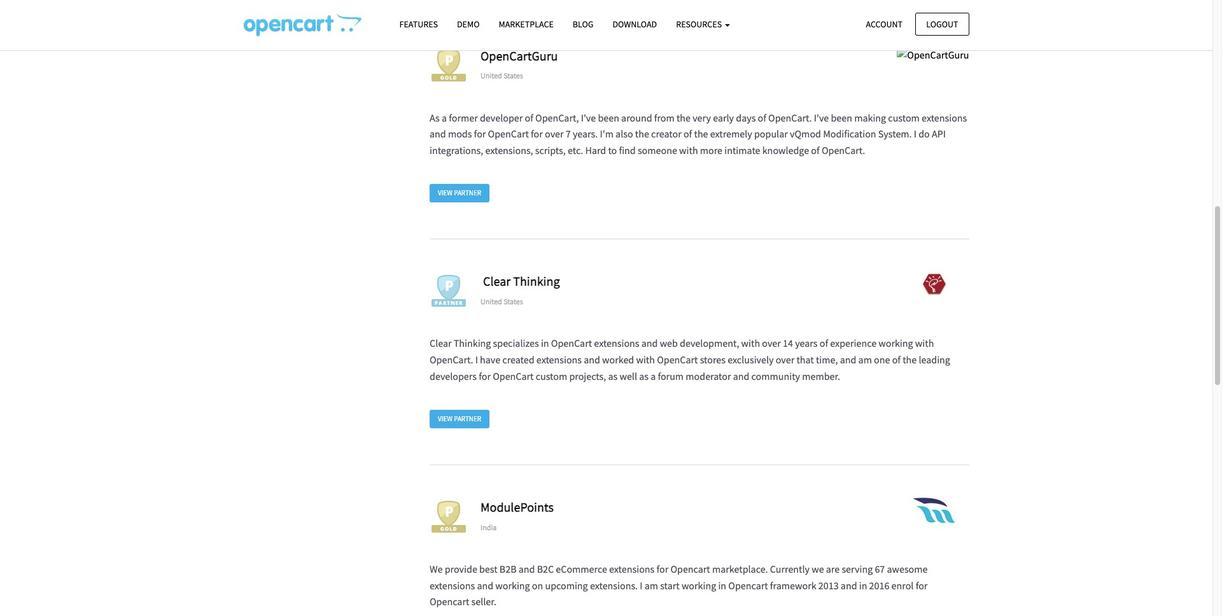 Task type: locate. For each thing, give the bounding box(es) containing it.
2 view partner link from the top
[[430, 410, 490, 428]]

0 horizontal spatial custom
[[536, 370, 567, 382]]

2 been from the left
[[831, 111, 852, 124]]

i
[[914, 127, 917, 140], [475, 353, 478, 366], [640, 579, 643, 592]]

2 united from the top
[[481, 297, 502, 306]]

account link
[[855, 12, 913, 36]]

exclusively
[[728, 353, 774, 366]]

been up the modification
[[831, 111, 852, 124]]

view
[[438, 189, 453, 198], [438, 415, 453, 423]]

0 vertical spatial view partner
[[438, 189, 481, 198]]

0 vertical spatial united states
[[481, 71, 523, 80]]

working down 'b2b'
[[495, 579, 530, 592]]

demo link
[[447, 13, 489, 36]]

am left one
[[858, 353, 872, 366]]

partner for opencartguru
[[454, 189, 481, 198]]

created
[[502, 353, 534, 366]]

2 vertical spatial opencart.
[[430, 353, 473, 366]]

marketplace
[[499, 18, 554, 30]]

development,
[[680, 337, 739, 350]]

states down clear thinking
[[504, 297, 523, 306]]

0 horizontal spatial clear
[[430, 337, 452, 350]]

as
[[430, 111, 440, 124]]

1 horizontal spatial thinking
[[513, 273, 560, 289]]

1 horizontal spatial opencart
[[671, 563, 710, 576]]

0 horizontal spatial in
[[541, 337, 549, 350]]

0 horizontal spatial opencart.
[[430, 353, 473, 366]]

working inside clear thinking specializes in opencart extensions and web development, with over 14 years of experience working with opencart. i have created extensions and worked with opencart stores exclusively over that time, and am one of the leading developers for opencart custom projects, as well as a forum moderator and community member.
[[879, 337, 913, 350]]

i inside we provide best b2b and b2c ecommerce extensions for opencart marketplace. currently we are serving 67 awesome extensions and working on upcoming extensions. i am start working in opencart framework 2013 and in 2016 enrol for opencart seller.
[[640, 579, 643, 592]]

united for clear thinking
[[481, 297, 502, 306]]

0 horizontal spatial am
[[645, 579, 658, 592]]

partner
[[454, 189, 481, 198], [454, 415, 481, 423]]

united down clear thinking
[[481, 297, 502, 306]]

1 vertical spatial view partner link
[[430, 410, 490, 428]]

states down opencartguru
[[504, 71, 523, 80]]

view partner link down integrations, at the left top of page
[[430, 184, 490, 202]]

logout
[[926, 18, 958, 30]]

i left do
[[914, 127, 917, 140]]

over inside as a former developer of opencart, i've been around from the very early days of opencart. i've been making custom extensions and mods for opencart for over 7 years. i'm also the creator of the extremely popular vqmod modification system. i do api integrations, extensions, scripts, etc. hard to find someone with more intimate knowledge of opencart.
[[545, 127, 564, 140]]

with
[[679, 144, 698, 156], [741, 337, 760, 350], [915, 337, 934, 350], [636, 353, 655, 366]]

0 horizontal spatial i've
[[581, 111, 596, 124]]

extensions inside as a former developer of opencart, i've been around from the very early days of opencart. i've been making custom extensions and mods for opencart for over 7 years. i'm also the creator of the extremely popular vqmod modification system. i do api integrations, extensions, scripts, etc. hard to find someone with more intimate knowledge of opencart.
[[922, 111, 967, 124]]

1 horizontal spatial as
[[639, 370, 649, 382]]

i've up 'vqmod'
[[814, 111, 829, 124]]

opencart inside as a former developer of opencart, i've been around from the very early days of opencart. i've been making custom extensions and mods for opencart for over 7 years. i'm also the creator of the extremely popular vqmod modification system. i do api integrations, extensions, scripts, etc. hard to find someone with more intimate knowledge of opencart.
[[488, 127, 529, 140]]

2 horizontal spatial opencart
[[728, 579, 768, 592]]

with left more
[[679, 144, 698, 156]]

in left 2016
[[859, 579, 867, 592]]

opencart down marketplace.
[[728, 579, 768, 592]]

united states down opencartguru
[[481, 71, 523, 80]]

from
[[654, 111, 675, 124]]

of down 'vqmod'
[[811, 144, 820, 156]]

2 horizontal spatial working
[[879, 337, 913, 350]]

system.
[[878, 127, 912, 140]]

vqmod
[[790, 127, 821, 140]]

clear
[[483, 273, 511, 289], [430, 337, 452, 350]]

custom left projects,
[[536, 370, 567, 382]]

extensions up extensions.
[[609, 563, 655, 576]]

stores
[[700, 353, 726, 366]]

2 horizontal spatial i
[[914, 127, 917, 140]]

as right well
[[639, 370, 649, 382]]

custom
[[888, 111, 920, 124], [536, 370, 567, 382]]

thinking inside clear thinking specializes in opencart extensions and web development, with over 14 years of experience working with opencart. i have created extensions and worked with opencart stores exclusively over that time, and am one of the leading developers for opencart custom projects, as well as a forum moderator and community member.
[[454, 337, 491, 350]]

2 vertical spatial opencart
[[430, 595, 469, 608]]

over left 14
[[762, 337, 781, 350]]

1 vertical spatial opencart.
[[822, 144, 865, 156]]

i inside as a former developer of opencart, i've been around from the very early days of opencart. i've been making custom extensions and mods for opencart for over 7 years. i'm also the creator of the extremely popular vqmod modification system. i do api integrations, extensions, scripts, etc. hard to find someone with more intimate knowledge of opencart.
[[914, 127, 917, 140]]

1 vertical spatial thinking
[[454, 337, 491, 350]]

worked
[[602, 353, 634, 366]]

a right "as"
[[442, 111, 447, 124]]

view partner link down developers
[[430, 410, 490, 428]]

for up the start
[[657, 563, 668, 576]]

2 view from the top
[[438, 415, 453, 423]]

2 opencart certified image from the top
[[430, 498, 468, 536]]

2 horizontal spatial in
[[859, 579, 867, 592]]

mods
[[448, 127, 472, 140]]

1 united states from the top
[[481, 71, 523, 80]]

in right specializes
[[541, 337, 549, 350]]

clear up developers
[[430, 337, 452, 350]]

1 states from the top
[[504, 71, 523, 80]]

1 horizontal spatial been
[[831, 111, 852, 124]]

a
[[442, 111, 447, 124], [651, 370, 656, 382]]

with up exclusively
[[741, 337, 760, 350]]

a left forum on the bottom right
[[651, 370, 656, 382]]

1 horizontal spatial i
[[640, 579, 643, 592]]

working up one
[[879, 337, 913, 350]]

0 horizontal spatial i
[[475, 353, 478, 366]]

view partner for clear thinking
[[438, 415, 481, 423]]

opencart left "seller." at the left
[[430, 595, 469, 608]]

hard
[[585, 144, 606, 156]]

1 vertical spatial view
[[438, 415, 453, 423]]

view for opencartguru
[[438, 189, 453, 198]]

been up i'm
[[598, 111, 619, 124]]

1 horizontal spatial in
[[718, 579, 726, 592]]

1 vertical spatial custom
[[536, 370, 567, 382]]

1 vertical spatial clear
[[430, 337, 452, 350]]

0 vertical spatial view partner link
[[430, 184, 490, 202]]

1 vertical spatial partner
[[454, 415, 481, 423]]

0 vertical spatial a
[[442, 111, 447, 124]]

partner down developers
[[454, 415, 481, 423]]

united down opencartguru
[[481, 71, 502, 80]]

2 partner from the top
[[454, 415, 481, 423]]

opencart certified image
[[430, 46, 468, 84], [430, 498, 468, 536]]

opencart
[[488, 127, 529, 140], [551, 337, 592, 350], [657, 353, 698, 366], [493, 370, 534, 382]]

features link
[[390, 13, 447, 36]]

opencart. inside clear thinking specializes in opencart extensions and web development, with over 14 years of experience working with opencart. i have created extensions and worked with opencart stores exclusively over that time, and am one of the leading developers for opencart custom projects, as well as a forum moderator and community member.
[[430, 353, 473, 366]]

as left well
[[608, 370, 618, 382]]

working right the start
[[682, 579, 716, 592]]

and down "as"
[[430, 127, 446, 140]]

a inside clear thinking specializes in opencart extensions and web development, with over 14 years of experience working with opencart. i have created extensions and worked with opencart stores exclusively over that time, and am one of the leading developers for opencart custom projects, as well as a forum moderator and community member.
[[651, 370, 656, 382]]

view partner link
[[430, 184, 490, 202], [430, 410, 490, 428]]

1 horizontal spatial i've
[[814, 111, 829, 124]]

i right extensions.
[[640, 579, 643, 592]]

1 horizontal spatial custom
[[888, 111, 920, 124]]

7
[[566, 127, 571, 140]]

leading
[[919, 353, 950, 366]]

0 vertical spatial custom
[[888, 111, 920, 124]]

the
[[677, 111, 691, 124], [635, 127, 649, 140], [694, 127, 708, 140], [903, 353, 917, 366]]

1 view from the top
[[438, 189, 453, 198]]

thinking
[[513, 273, 560, 289], [454, 337, 491, 350]]

and inside as a former developer of opencart, i've been around from the very early days of opencart. i've been making custom extensions and mods for opencart for over 7 years. i'm also the creator of the extremely popular vqmod modification system. i do api integrations, extensions, scripts, etc. hard to find someone with more intimate knowledge of opencart.
[[430, 127, 446, 140]]

1 opencart certified image from the top
[[430, 46, 468, 84]]

states
[[504, 71, 523, 80], [504, 297, 523, 306]]

0 vertical spatial i
[[914, 127, 917, 140]]

and down "experience"
[[840, 353, 856, 366]]

view partner link for opencartguru
[[430, 184, 490, 202]]

over left 7
[[545, 127, 564, 140]]

community
[[751, 370, 800, 382]]

in down marketplace.
[[718, 579, 726, 592]]

0 vertical spatial over
[[545, 127, 564, 140]]

and left b2c
[[519, 563, 535, 576]]

i've up the years.
[[581, 111, 596, 124]]

1 view partner from the top
[[438, 189, 481, 198]]

features
[[399, 18, 438, 30]]

opencart certified image for opencartguru
[[430, 46, 468, 84]]

opencart. up 'vqmod'
[[768, 111, 812, 124]]

scripts,
[[535, 144, 566, 156]]

states for clear thinking
[[504, 297, 523, 306]]

1 united from the top
[[481, 71, 502, 80]]

view partner down integrations, at the left top of page
[[438, 189, 481, 198]]

0 vertical spatial clear
[[483, 273, 511, 289]]

opencart. down the modification
[[822, 144, 865, 156]]

united for opencartguru
[[481, 71, 502, 80]]

view partner down developers
[[438, 415, 481, 423]]

of
[[525, 111, 533, 124], [758, 111, 766, 124], [684, 127, 692, 140], [811, 144, 820, 156], [820, 337, 828, 350], [892, 353, 901, 366]]

view partner for opencartguru
[[438, 189, 481, 198]]

serving
[[842, 563, 873, 576]]

view for clear thinking
[[438, 415, 453, 423]]

0 vertical spatial states
[[504, 71, 523, 80]]

extensions
[[922, 111, 967, 124], [594, 337, 639, 350], [536, 353, 582, 366], [609, 563, 655, 576], [430, 579, 475, 592]]

clear right partner image
[[483, 273, 511, 289]]

developer
[[480, 111, 523, 124]]

days
[[736, 111, 756, 124]]

1 vertical spatial view partner
[[438, 415, 481, 423]]

blog link
[[563, 13, 603, 36]]

clear inside clear thinking specializes in opencart extensions and web development, with over 14 years of experience working with opencart. i have created extensions and worked with opencart stores exclusively over that time, and am one of the leading developers for opencart custom projects, as well as a forum moderator and community member.
[[430, 337, 452, 350]]

we
[[812, 563, 824, 576]]

1 vertical spatial opencart
[[728, 579, 768, 592]]

in
[[541, 337, 549, 350], [718, 579, 726, 592], [859, 579, 867, 592]]

around
[[621, 111, 652, 124]]

0 horizontal spatial a
[[442, 111, 447, 124]]

1 view partner link from the top
[[430, 184, 490, 202]]

and up "seller." at the left
[[477, 579, 493, 592]]

of right creator on the right of page
[[684, 127, 692, 140]]

provide
[[445, 563, 477, 576]]

view down integrations, at the left top of page
[[438, 189, 453, 198]]

modulepoints
[[481, 499, 554, 515]]

account
[[866, 18, 903, 30]]

0 vertical spatial united
[[481, 71, 502, 80]]

extensions,
[[485, 144, 533, 156]]

0 vertical spatial opencart
[[671, 563, 710, 576]]

1 partner from the top
[[454, 189, 481, 198]]

0 horizontal spatial thinking
[[454, 337, 491, 350]]

india
[[481, 522, 497, 532]]

popular
[[754, 127, 788, 140]]

for right mods at top
[[474, 127, 486, 140]]

early
[[713, 111, 734, 124]]

for down have
[[479, 370, 491, 382]]

1 vertical spatial over
[[762, 337, 781, 350]]

i've
[[581, 111, 596, 124], [814, 111, 829, 124]]

1 vertical spatial opencart certified image
[[430, 498, 468, 536]]

the left the leading
[[903, 353, 917, 366]]

1 horizontal spatial opencart.
[[768, 111, 812, 124]]

demo
[[457, 18, 480, 30]]

opencart up the start
[[671, 563, 710, 576]]

1 horizontal spatial clear
[[483, 273, 511, 289]]

0 vertical spatial opencart.
[[768, 111, 812, 124]]

0 vertical spatial thinking
[[513, 273, 560, 289]]

for up scripts,
[[531, 127, 543, 140]]

2 vertical spatial i
[[640, 579, 643, 592]]

b2c
[[537, 563, 554, 576]]

0 vertical spatial am
[[858, 353, 872, 366]]

framework
[[770, 579, 816, 592]]

1 horizontal spatial am
[[858, 353, 872, 366]]

one
[[874, 353, 890, 366]]

view down developers
[[438, 415, 453, 423]]

member.
[[802, 370, 840, 382]]

1 vertical spatial a
[[651, 370, 656, 382]]

opencart up extensions,
[[488, 127, 529, 140]]

extensions up the api
[[922, 111, 967, 124]]

united states down clear thinking
[[481, 297, 523, 306]]

am
[[858, 353, 872, 366], [645, 579, 658, 592]]

0 horizontal spatial as
[[608, 370, 618, 382]]

over down 14
[[776, 353, 795, 366]]

experience
[[830, 337, 877, 350]]

on
[[532, 579, 543, 592]]

1 vertical spatial i
[[475, 353, 478, 366]]

2 view partner from the top
[[438, 415, 481, 423]]

we
[[430, 563, 443, 576]]

0 horizontal spatial been
[[598, 111, 619, 124]]

clear thinking
[[481, 273, 560, 289]]

1 vertical spatial united states
[[481, 297, 523, 306]]

1 vertical spatial am
[[645, 579, 658, 592]]

custom up system.
[[888, 111, 920, 124]]

view partner
[[438, 189, 481, 198], [438, 415, 481, 423]]

have
[[480, 353, 500, 366]]

the down around
[[635, 127, 649, 140]]

i inside clear thinking specializes in opencart extensions and web development, with over 14 years of experience working with opencart. i have created extensions and worked with opencart stores exclusively over that time, and am one of the leading developers for opencart custom projects, as well as a forum moderator and community member.
[[475, 353, 478, 366]]

2 united states from the top
[[481, 297, 523, 306]]

i left have
[[475, 353, 478, 366]]

opencart certified image left india
[[430, 498, 468, 536]]

2 horizontal spatial opencart.
[[822, 144, 865, 156]]

0 vertical spatial partner
[[454, 189, 481, 198]]

1 vertical spatial states
[[504, 297, 523, 306]]

modulepoints image
[[899, 498, 969, 523]]

extensions up worked
[[594, 337, 639, 350]]

am left the start
[[645, 579, 658, 592]]

united states for clear thinking
[[481, 297, 523, 306]]

partner down integrations, at the left top of page
[[454, 189, 481, 198]]

0 vertical spatial opencart certified image
[[430, 46, 468, 84]]

united
[[481, 71, 502, 80], [481, 297, 502, 306]]

the inside clear thinking specializes in opencart extensions and web development, with over 14 years of experience working with opencart. i have created extensions and worked with opencart stores exclusively over that time, and am one of the leading developers for opencart custom projects, as well as a forum moderator and community member.
[[903, 353, 917, 366]]

as
[[608, 370, 618, 382], [639, 370, 649, 382]]

that
[[797, 353, 814, 366]]

opencart certified image down demo link at the left of page
[[430, 46, 468, 84]]

working
[[879, 337, 913, 350], [495, 579, 530, 592], [682, 579, 716, 592]]

a inside as a former developer of opencart, i've been around from the very early days of opencart. i've been making custom extensions and mods for opencart for over 7 years. i'm also the creator of the extremely popular vqmod modification system. i do api integrations, extensions, scripts, etc. hard to find someone with more intimate knowledge of opencart.
[[442, 111, 447, 124]]

1 horizontal spatial a
[[651, 370, 656, 382]]

opencart. up developers
[[430, 353, 473, 366]]

0 vertical spatial view
[[438, 189, 453, 198]]

1 vertical spatial united
[[481, 297, 502, 306]]

2 states from the top
[[504, 297, 523, 306]]

extensions.
[[590, 579, 638, 592]]



Task type: describe. For each thing, give the bounding box(es) containing it.
do
[[919, 127, 930, 140]]

67
[[875, 563, 885, 576]]

time,
[[816, 353, 838, 366]]

1 i've from the left
[[581, 111, 596, 124]]

and up projects,
[[584, 353, 600, 366]]

forum
[[658, 370, 684, 382]]

clear for clear thinking specializes in opencart extensions and web development, with over 14 years of experience working with opencart. i have created extensions and worked with opencart stores exclusively over that time, and am one of the leading developers for opencart custom projects, as well as a forum moderator and community member.
[[430, 337, 452, 350]]

start
[[660, 579, 680, 592]]

and down serving on the right
[[841, 579, 857, 592]]

upcoming
[[545, 579, 588, 592]]

moderator
[[686, 370, 731, 382]]

custom inside clear thinking specializes in opencart extensions and web development, with over 14 years of experience working with opencart. i have created extensions and worked with opencart stores exclusively over that time, and am one of the leading developers for opencart custom projects, as well as a forum moderator and community member.
[[536, 370, 567, 382]]

web
[[660, 337, 678, 350]]

specializes
[[493, 337, 539, 350]]

view partner link for clear thinking
[[430, 410, 490, 428]]

extremely
[[710, 127, 752, 140]]

2013
[[818, 579, 839, 592]]

partner for clear thinking
[[454, 415, 481, 423]]

logout link
[[916, 12, 969, 36]]

years
[[795, 337, 818, 350]]

am inside clear thinking specializes in opencart extensions and web development, with over 14 years of experience working with opencart. i have created extensions and worked with opencart stores exclusively over that time, and am one of the leading developers for opencart custom projects, as well as a forum moderator and community member.
[[858, 353, 872, 366]]

download
[[613, 18, 657, 30]]

opencart,
[[535, 111, 579, 124]]

the left very
[[677, 111, 691, 124]]

marketplace link
[[489, 13, 563, 36]]

with inside as a former developer of opencart, i've been around from the very early days of opencart. i've been making custom extensions and mods for opencart for over 7 years. i'm also the creator of the extremely popular vqmod modification system. i do api integrations, extensions, scripts, etc. hard to find someone with more intimate knowledge of opencart.
[[679, 144, 698, 156]]

modification
[[823, 127, 876, 140]]

opencart down created
[[493, 370, 534, 382]]

and left web
[[641, 337, 658, 350]]

etc.
[[568, 144, 583, 156]]

find
[[619, 144, 636, 156]]

thinking for clear thinking
[[513, 273, 560, 289]]

also
[[616, 127, 633, 140]]

years.
[[573, 127, 598, 140]]

partner image
[[430, 272, 468, 310]]

with up the leading
[[915, 337, 934, 350]]

united states for opencartguru
[[481, 71, 523, 80]]

the down very
[[694, 127, 708, 140]]

of right one
[[892, 353, 901, 366]]

b2b
[[500, 563, 517, 576]]

someone
[[638, 144, 677, 156]]

best
[[479, 563, 498, 576]]

opencart up projects,
[[551, 337, 592, 350]]

with up well
[[636, 353, 655, 366]]

resources link
[[667, 13, 740, 36]]

opencartguru image
[[897, 47, 969, 63]]

2 as from the left
[[639, 370, 649, 382]]

1 horizontal spatial working
[[682, 579, 716, 592]]

opencart up forum on the bottom right
[[657, 353, 698, 366]]

integrations,
[[430, 144, 483, 156]]

extensions down provide
[[430, 579, 475, 592]]

for inside clear thinking specializes in opencart extensions and web development, with over 14 years of experience working with opencart. i have created extensions and worked with opencart stores exclusively over that time, and am one of the leading developers for opencart custom projects, as well as a forum moderator and community member.
[[479, 370, 491, 382]]

extensions up projects,
[[536, 353, 582, 366]]

2 i've from the left
[[814, 111, 829, 124]]

opencart certified image for modulepoints
[[430, 498, 468, 536]]

well
[[620, 370, 637, 382]]

projects,
[[569, 370, 606, 382]]

1 been from the left
[[598, 111, 619, 124]]

knowledge
[[762, 144, 809, 156]]

of right days
[[758, 111, 766, 124]]

and down exclusively
[[733, 370, 749, 382]]

very
[[693, 111, 711, 124]]

opencartguru
[[481, 48, 558, 63]]

14
[[783, 337, 793, 350]]

awesome
[[887, 563, 928, 576]]

as a former developer of opencart, i've been around from the very early days of opencart. i've been making custom extensions and mods for opencart for over 7 years. i'm also the creator of the extremely popular vqmod modification system. i do api integrations, extensions, scripts, etc. hard to find someone with more intimate knowledge of opencart.
[[430, 111, 967, 156]]

1 as from the left
[[608, 370, 618, 382]]

making
[[854, 111, 886, 124]]

to
[[608, 144, 617, 156]]

for right enrol
[[916, 579, 928, 592]]

ecommerce
[[556, 563, 607, 576]]

seller.
[[471, 595, 496, 608]]

download link
[[603, 13, 667, 36]]

api
[[932, 127, 946, 140]]

clear thinking specializes in opencart extensions and web development, with over 14 years of experience working with opencart. i have created extensions and worked with opencart stores exclusively over that time, and am one of the leading developers for opencart custom projects, as well as a forum moderator and community member.
[[430, 337, 950, 382]]

creator
[[651, 127, 682, 140]]

of right 'developer'
[[525, 111, 533, 124]]

custom inside as a former developer of opencart, i've been around from the very early days of opencart. i've been making custom extensions and mods for opencart for over 7 years. i'm also the creator of the extremely popular vqmod modification system. i do api integrations, extensions, scripts, etc. hard to find someone with more intimate knowledge of opencart.
[[888, 111, 920, 124]]

thinking for clear thinking specializes in opencart extensions and web development, with over 14 years of experience working with opencart. i have created extensions and worked with opencart stores exclusively over that time, and am one of the leading developers for opencart custom projects, as well as a forum moderator and community member.
[[454, 337, 491, 350]]

0 horizontal spatial working
[[495, 579, 530, 592]]

resources
[[676, 18, 724, 30]]

blog
[[573, 18, 594, 30]]

developers
[[430, 370, 477, 382]]

am inside we provide best b2b and b2c ecommerce extensions for opencart marketplace. currently we are serving 67 awesome extensions and working on upcoming extensions. i am start working in opencart framework 2013 and in 2016 enrol for opencart seller.
[[645, 579, 658, 592]]

of up time, at the right bottom of the page
[[820, 337, 828, 350]]

in inside clear thinking specializes in opencart extensions and web development, with over 14 years of experience working with opencart. i have created extensions and worked with opencart stores exclusively over that time, and am one of the leading developers for opencart custom projects, as well as a forum moderator and community member.
[[541, 337, 549, 350]]

are
[[826, 563, 840, 576]]

2016
[[869, 579, 889, 592]]

currently
[[770, 563, 810, 576]]

more
[[700, 144, 722, 156]]

clear for clear thinking
[[483, 273, 511, 289]]

2 vertical spatial over
[[776, 353, 795, 366]]

marketplace.
[[712, 563, 768, 576]]

opencart - partners image
[[243, 13, 361, 36]]

former
[[449, 111, 478, 124]]

states for opencartguru
[[504, 71, 523, 80]]

clear thinking image
[[899, 272, 969, 298]]

intimate
[[725, 144, 760, 156]]

0 horizontal spatial opencart
[[430, 595, 469, 608]]

we provide best b2b and b2c ecommerce extensions for opencart marketplace. currently we are serving 67 awesome extensions and working on upcoming extensions. i am start working in opencart framework 2013 and in 2016 enrol for opencart seller.
[[430, 563, 928, 608]]

enrol
[[892, 579, 914, 592]]

i'm
[[600, 127, 614, 140]]



Task type: vqa. For each thing, say whether or not it's contained in the screenshot.
first View from the bottom of the page
yes



